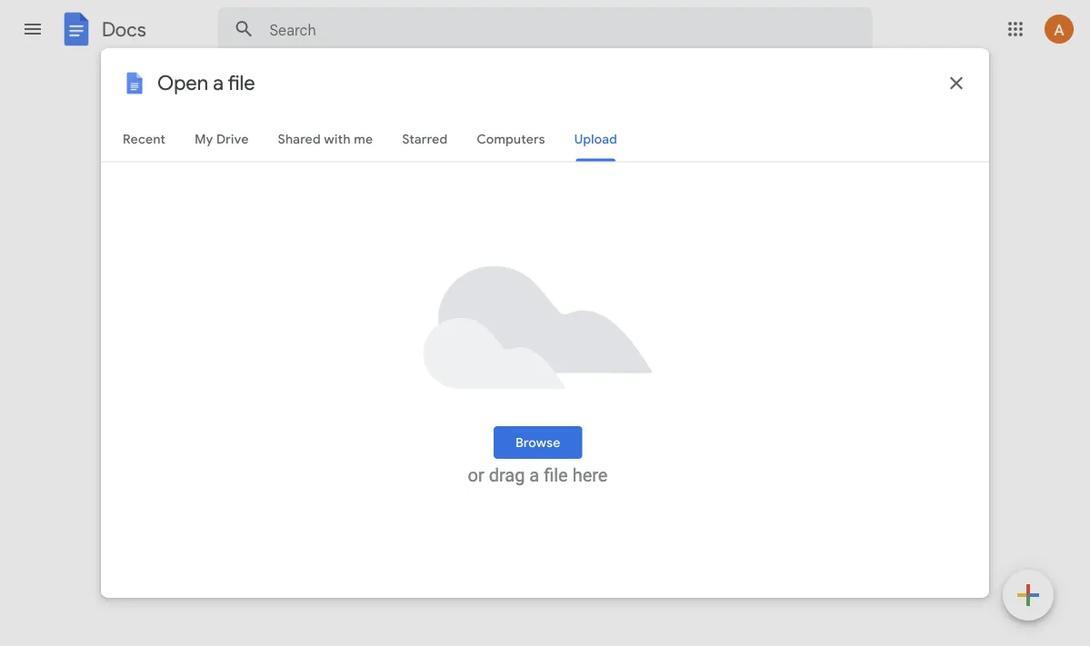 Task type: describe. For each thing, give the bounding box(es) containing it.
recent documents list box
[[120, 124, 956, 375]]

untitled document option
[[329, 124, 520, 357]]

last opened by me 1:13 pm element
[[411, 326, 452, 339]]

1:13 pm
[[411, 326, 452, 339]]

docs
[[102, 17, 146, 41]]

option inside the recent documents list box
[[120, 124, 310, 357]]

document
[[398, 304, 460, 320]]

recent inside heading
[[120, 79, 167, 97]]

recent documents heading
[[120, 58, 248, 116]]



Task type: locate. For each thing, give the bounding box(es) containing it.
search image
[[226, 11, 262, 47]]

untitled
[[346, 304, 395, 320]]

1 recent from the top
[[120, 79, 167, 97]]

None search field
[[218, 7, 872, 51]]

recent
[[120, 79, 167, 97], [120, 86, 161, 102]]

option
[[120, 124, 310, 357]]

create new document image
[[1003, 570, 1054, 625]]

untitled document google docs element
[[346, 304, 511, 320]]

1 recent documents from the top
[[120, 79, 248, 97]]

2 recent from the top
[[120, 86, 161, 102]]

documents inside heading
[[171, 79, 248, 97]]

documents
[[171, 79, 248, 97], [165, 86, 232, 102]]

recent documents
[[120, 79, 248, 97], [120, 86, 232, 102]]

docs link
[[58, 11, 146, 51]]

untitled document 1:13 pm
[[346, 304, 460, 339]]

2 recent documents from the top
[[120, 86, 232, 102]]



Task type: vqa. For each thing, say whether or not it's contained in the screenshot.
docs
yes



